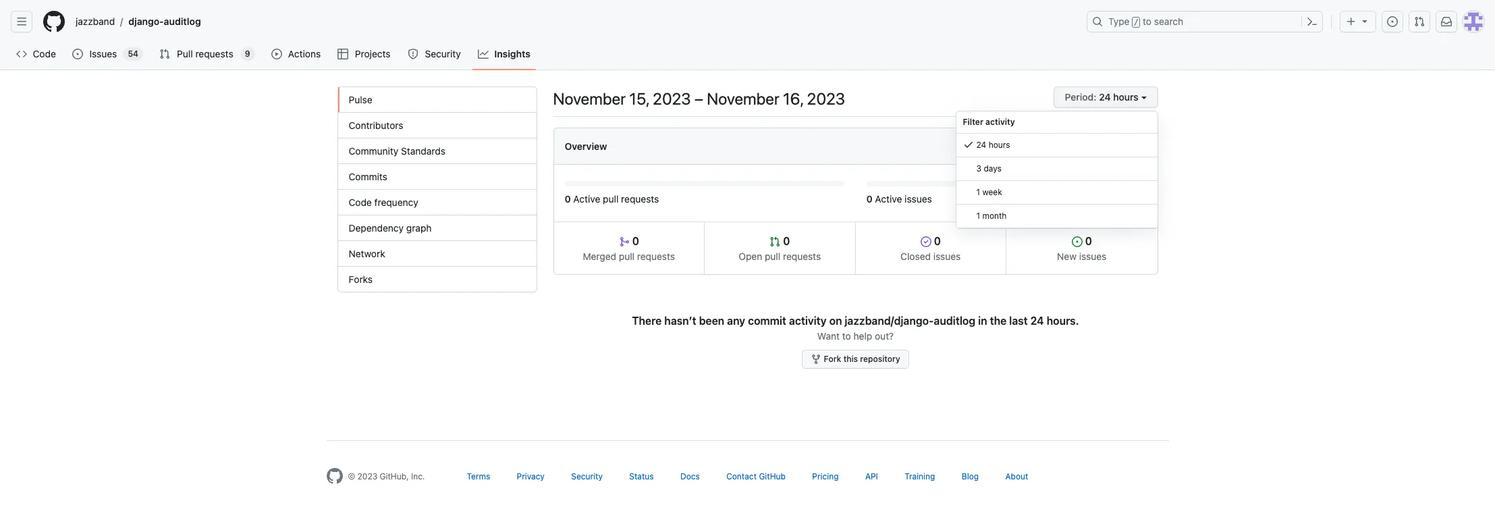 Task type: locate. For each thing, give the bounding box(es) containing it.
1 week link
[[957, 181, 1158, 205]]

requests
[[195, 48, 233, 59], [621, 193, 659, 205], [637, 251, 675, 262], [783, 251, 821, 262]]

1 vertical spatial git pull request image
[[159, 49, 170, 59]]

auditlog
[[164, 16, 201, 27], [934, 315, 976, 327]]

0 horizontal spatial git pull request image
[[159, 49, 170, 59]]

24 hours
[[1099, 91, 1139, 103], [977, 140, 1011, 150]]

issues right closed
[[934, 251, 961, 262]]

to left the search
[[1143, 16, 1152, 27]]

type / to search
[[1109, 16, 1184, 27]]

1 horizontal spatial security
[[571, 471, 603, 481]]

24 hours inside 24 hours popup button
[[1099, 91, 1139, 103]]

1 left month
[[977, 211, 981, 221]]

issues up issue closed icon
[[905, 193, 932, 205]]

2 vertical spatial git pull request image
[[770, 236, 781, 247]]

0 horizontal spatial 24 hours
[[977, 140, 1011, 150]]

issue opened image for middle git pull request image
[[72, 49, 83, 59]]

1 active from the left
[[574, 193, 601, 205]]

issues
[[89, 48, 117, 59]]

security link
[[402, 44, 467, 64], [571, 471, 603, 481]]

commit
[[748, 315, 787, 327]]

contact github
[[727, 471, 786, 481]]

1 horizontal spatial auditlog
[[934, 315, 976, 327]]

2 1 from the top
[[977, 211, 981, 221]]

pull down git merge icon
[[619, 251, 635, 262]]

forks
[[349, 273, 373, 285]]

active
[[574, 193, 601, 205], [875, 193, 902, 205]]

2 horizontal spatial git pull request image
[[1415, 16, 1425, 27]]

november up overview
[[553, 89, 626, 108]]

1 vertical spatial 24
[[977, 140, 987, 150]]

0 horizontal spatial /
[[120, 16, 123, 27]]

1 month
[[977, 211, 1007, 221]]

24 inside popup button
[[1099, 91, 1111, 103]]

1 horizontal spatial git pull request image
[[770, 236, 781, 247]]

2 active from the left
[[875, 193, 902, 205]]

to left help
[[843, 330, 851, 342]]

training
[[905, 471, 936, 481]]

0 vertical spatial auditlog
[[164, 16, 201, 27]]

open pull requests
[[739, 251, 821, 262]]

24
[[1099, 91, 1111, 103], [977, 140, 987, 150], [1031, 315, 1044, 327]]

security link up pulse link
[[402, 44, 467, 64]]

activity inside there hasn't been any commit activity on jazzband/django-auditlog in the last 24 hours. want to help out?
[[789, 315, 827, 327]]

insights
[[494, 48, 531, 59]]

active up closed
[[875, 193, 902, 205]]

/ right type
[[1134, 18, 1139, 27]]

closed
[[901, 251, 931, 262]]

play image
[[271, 49, 282, 59]]

filter
[[963, 117, 984, 127]]

2023 right ©
[[358, 471, 378, 481]]

fork
[[824, 354, 842, 364]]

last
[[1010, 315, 1028, 327]]

1 vertical spatial auditlog
[[934, 315, 976, 327]]

security
[[425, 48, 461, 59], [571, 471, 603, 481]]

1 1 from the top
[[977, 187, 981, 197]]

1 vertical spatial issue opened image
[[72, 49, 83, 59]]

fork this repository button
[[802, 350, 909, 369]]

1 horizontal spatial activity
[[986, 117, 1015, 127]]

2 horizontal spatial 2023
[[807, 89, 846, 108]]

code link
[[11, 44, 62, 64]]

there hasn't been any commit activity on jazzband/django-auditlog in the last 24 hours. want to help out?
[[632, 315, 1080, 342]]

1 vertical spatial to
[[843, 330, 851, 342]]

0 horizontal spatial security link
[[402, 44, 467, 64]]

2 vertical spatial 24
[[1031, 315, 1044, 327]]

/
[[120, 16, 123, 27], [1134, 18, 1139, 27]]

2 horizontal spatial issues
[[1080, 251, 1107, 262]]

active for issues
[[875, 193, 902, 205]]

auditlog inside there hasn't been any commit activity on jazzband/django-auditlog in the last 24 hours. want to help out?
[[934, 315, 976, 327]]

24 inside "link"
[[977, 140, 987, 150]]

menu
[[956, 111, 1158, 229]]

code image
[[16, 49, 27, 59]]

0 vertical spatial 1
[[977, 187, 981, 197]]

active down overview
[[574, 193, 601, 205]]

git pull request image up open pull requests
[[770, 236, 781, 247]]

about
[[1006, 471, 1029, 481]]

/ inside type / to search
[[1134, 18, 1139, 27]]

django-auditlog link
[[123, 11, 206, 32]]

filter activity
[[963, 117, 1015, 127]]

blog
[[962, 471, 979, 481]]

auditlog left in
[[934, 315, 976, 327]]

issues down issue opened image
[[1080, 251, 1107, 262]]

1 horizontal spatial active
[[875, 193, 902, 205]]

1 november from the left
[[553, 89, 626, 108]]

triangle down image
[[1360, 16, 1371, 26]]

commits
[[349, 171, 387, 182]]

hours
[[1114, 91, 1139, 103], [989, 140, 1011, 150]]

git pull request image left pull
[[159, 49, 170, 59]]

november right the –
[[707, 89, 780, 108]]

privacy
[[517, 471, 545, 481]]

15,
[[629, 89, 649, 108]]

security link left status
[[571, 471, 603, 481]]

2023 right the 16,
[[807, 89, 846, 108]]

1 horizontal spatial hours
[[1114, 91, 1139, 103]]

graph
[[406, 222, 432, 234]]

privacy link
[[517, 471, 545, 481]]

/ for type
[[1134, 18, 1139, 27]]

git pull request image left the notifications image
[[1415, 16, 1425, 27]]

1 vertical spatial security link
[[571, 471, 603, 481]]

1 horizontal spatial 24 hours
[[1099, 91, 1139, 103]]

fork this repository
[[822, 354, 901, 364]]

api
[[866, 471, 878, 481]]

16,
[[783, 89, 804, 108]]

issue opened image
[[1072, 236, 1083, 247]]

0 horizontal spatial security
[[425, 48, 461, 59]]

out?
[[875, 330, 894, 342]]

graph image
[[478, 49, 489, 59]]

1 vertical spatial 1
[[977, 211, 981, 221]]

code for code frequency
[[349, 197, 372, 208]]

/ inside jazzband / django-auditlog
[[120, 16, 123, 27]]

november
[[553, 89, 626, 108], [707, 89, 780, 108]]

github,
[[380, 471, 409, 481]]

code
[[33, 48, 56, 59], [349, 197, 372, 208]]

0 vertical spatial activity
[[986, 117, 1015, 127]]

0 horizontal spatial activity
[[789, 315, 827, 327]]

issue opened image for topmost git pull request image
[[1388, 16, 1398, 27]]

24 hours link
[[957, 134, 1158, 157]]

1 vertical spatial security
[[571, 471, 603, 481]]

9
[[245, 49, 250, 59]]

open
[[739, 251, 763, 262]]

1 vertical spatial code
[[349, 197, 372, 208]]

1 horizontal spatial code
[[349, 197, 372, 208]]

auditlog up pull
[[164, 16, 201, 27]]

security right shield image
[[425, 48, 461, 59]]

1 horizontal spatial issue opened image
[[1388, 16, 1398, 27]]

0 horizontal spatial code
[[33, 48, 56, 59]]

jazzband link
[[70, 11, 120, 32]]

issue opened image
[[1388, 16, 1398, 27], [72, 49, 83, 59]]

1 month link
[[957, 205, 1158, 228]]

/ left django-
[[120, 16, 123, 27]]

0 horizontal spatial issue opened image
[[72, 49, 83, 59]]

month
[[983, 211, 1007, 221]]

week
[[983, 187, 1003, 197]]

0 horizontal spatial november
[[553, 89, 626, 108]]

0 horizontal spatial to
[[843, 330, 851, 342]]

0 vertical spatial 24 hours
[[1099, 91, 1139, 103]]

activity up want
[[789, 315, 827, 327]]

type
[[1109, 16, 1130, 27]]

1 horizontal spatial /
[[1134, 18, 1139, 27]]

issue opened image left issues
[[72, 49, 83, 59]]

pull right open
[[765, 251, 781, 262]]

1 vertical spatial 24 hours
[[977, 140, 1011, 150]]

code frequency link
[[338, 190, 536, 215]]

0 vertical spatial code
[[33, 48, 56, 59]]

0 horizontal spatial hours
[[989, 140, 1011, 150]]

0 vertical spatial security link
[[402, 44, 467, 64]]

54
[[128, 49, 138, 59]]

on
[[830, 315, 842, 327]]

pulse link
[[338, 87, 536, 113]]

1 horizontal spatial security link
[[571, 471, 603, 481]]

2 horizontal spatial 24
[[1099, 91, 1111, 103]]

activity
[[986, 117, 1015, 127], [789, 315, 827, 327]]

0 horizontal spatial active
[[574, 193, 601, 205]]

repo forked image
[[811, 354, 822, 365]]

1 week
[[977, 187, 1003, 197]]

1 for 1 month
[[977, 211, 981, 221]]

1 horizontal spatial issues
[[934, 251, 961, 262]]

activity right filter
[[986, 117, 1015, 127]]

1 left week
[[977, 187, 981, 197]]

0 vertical spatial to
[[1143, 16, 1152, 27]]

0 horizontal spatial auditlog
[[164, 16, 201, 27]]

0 horizontal spatial 24
[[977, 140, 987, 150]]

0 vertical spatial git pull request image
[[1415, 16, 1425, 27]]

0 vertical spatial 24
[[1099, 91, 1111, 103]]

2023 left the –
[[653, 89, 691, 108]]

2023
[[653, 89, 691, 108], [807, 89, 846, 108], [358, 471, 378, 481]]

1 vertical spatial hours
[[989, 140, 1011, 150]]

pull for merged
[[619, 251, 635, 262]]

0 for closed issues
[[932, 235, 941, 247]]

1 vertical spatial activity
[[789, 315, 827, 327]]

issues
[[905, 193, 932, 205], [934, 251, 961, 262], [1080, 251, 1107, 262]]

1 horizontal spatial 24
[[1031, 315, 1044, 327]]

to
[[1143, 16, 1152, 27], [843, 330, 851, 342]]

git pull request image
[[1415, 16, 1425, 27], [159, 49, 170, 59], [770, 236, 781, 247]]

code down commits
[[349, 197, 372, 208]]

0 vertical spatial issue opened image
[[1388, 16, 1398, 27]]

projects
[[355, 48, 391, 59]]

any
[[727, 315, 746, 327]]

issue opened image right triangle down icon
[[1388, 16, 1398, 27]]

code right code image
[[33, 48, 56, 59]]

0 vertical spatial hours
[[1114, 91, 1139, 103]]

dependency graph link
[[338, 215, 536, 241]]

0 for open pull requests
[[781, 235, 790, 247]]

check image
[[963, 139, 974, 150]]

code inside 'link'
[[349, 197, 372, 208]]

1 horizontal spatial november
[[707, 89, 780, 108]]

about link
[[1006, 471, 1029, 481]]

been
[[699, 315, 725, 327]]

list
[[70, 11, 1079, 32]]

24 hours button
[[1054, 86, 1158, 108]]

security left status
[[571, 471, 603, 481]]

active for pull
[[574, 193, 601, 205]]



Task type: describe. For each thing, give the bounding box(es) containing it.
0 for new issues
[[1083, 235, 1093, 247]]

code frequency
[[349, 197, 418, 208]]

pulse
[[349, 94, 373, 105]]

/ for jazzband
[[120, 16, 123, 27]]

november 15, 2023 – november 16, 2023
[[553, 89, 846, 108]]

pricing link
[[813, 471, 839, 481]]

search
[[1155, 16, 1184, 27]]

0 horizontal spatial 2023
[[358, 471, 378, 481]]

blog link
[[962, 471, 979, 481]]

django-
[[129, 16, 164, 27]]

24 inside there hasn't been any commit activity on jazzband/django-auditlog in the last 24 hours. want to help out?
[[1031, 315, 1044, 327]]

plus image
[[1346, 16, 1357, 27]]

network link
[[338, 241, 536, 267]]

days
[[984, 163, 1002, 174]]

docs link
[[681, 471, 700, 481]]

new issues
[[1058, 251, 1107, 262]]

training link
[[905, 471, 936, 481]]

contributors link
[[338, 113, 536, 138]]

jazzband / django-auditlog
[[76, 16, 201, 27]]

requests right open
[[783, 251, 821, 262]]

this
[[844, 354, 858, 364]]

0 active pull requests
[[565, 193, 659, 205]]

hours.
[[1047, 315, 1080, 327]]

© 2023 github, inc.
[[348, 471, 425, 481]]

github
[[759, 471, 786, 481]]

contact
[[727, 471, 757, 481]]

pull down overview
[[603, 193, 619, 205]]

terms link
[[467, 471, 490, 481]]

hours inside 24 hours "link"
[[989, 140, 1011, 150]]

activity inside menu
[[986, 117, 1015, 127]]

status
[[630, 471, 654, 481]]

hours inside 24 hours popup button
[[1114, 91, 1139, 103]]

api link
[[866, 471, 878, 481]]

0 horizontal spatial issues
[[905, 193, 932, 205]]

new
[[1058, 251, 1077, 262]]

git merge image
[[619, 236, 630, 247]]

community
[[349, 145, 399, 157]]

merged
[[583, 251, 617, 262]]

projects link
[[333, 44, 397, 64]]

actions link
[[266, 44, 327, 64]]

repository
[[861, 354, 901, 364]]

homepage image
[[43, 11, 65, 32]]

closed issues
[[901, 251, 961, 262]]

©
[[348, 471, 355, 481]]

contributors
[[349, 120, 404, 131]]

the
[[990, 315, 1007, 327]]

auditlog inside jazzband / django-auditlog
[[164, 16, 201, 27]]

to inside there hasn't been any commit activity on jazzband/django-auditlog in the last 24 hours. want to help out?
[[843, 330, 851, 342]]

menu containing filter activity
[[956, 111, 1158, 229]]

issue closed image
[[921, 236, 932, 247]]

community standards link
[[338, 138, 536, 164]]

inc.
[[411, 471, 425, 481]]

shield image
[[408, 49, 419, 59]]

jazzband
[[76, 16, 115, 27]]

pull
[[177, 48, 193, 59]]

issues for new
[[1080, 251, 1107, 262]]

community standards
[[349, 145, 446, 157]]

0 active issues
[[867, 193, 932, 205]]

overview
[[565, 140, 607, 152]]

network
[[349, 248, 385, 259]]

dependency
[[349, 222, 404, 234]]

contact github link
[[727, 471, 786, 481]]

in
[[979, 315, 988, 327]]

help
[[854, 330, 873, 342]]

–
[[695, 89, 704, 108]]

1 horizontal spatial 2023
[[653, 89, 691, 108]]

notifications image
[[1442, 16, 1452, 27]]

1 horizontal spatial to
[[1143, 16, 1152, 27]]

1 for 1 week
[[977, 187, 981, 197]]

list containing jazzband
[[70, 11, 1079, 32]]

pull for open
[[765, 251, 781, 262]]

insights link
[[473, 44, 536, 64]]

want
[[818, 330, 840, 342]]

table image
[[338, 49, 349, 59]]

jazzband/django-
[[845, 315, 934, 327]]

commits link
[[338, 164, 536, 190]]

24 hours inside 24 hours "link"
[[977, 140, 1011, 150]]

code for code
[[33, 48, 56, 59]]

pull requests
[[177, 48, 233, 59]]

command palette image
[[1307, 16, 1318, 27]]

merged pull requests
[[583, 251, 675, 262]]

status link
[[630, 471, 654, 481]]

frequency
[[374, 197, 418, 208]]

3 days link
[[957, 157, 1158, 181]]

3
[[977, 163, 982, 174]]

3 days
[[977, 163, 1002, 174]]

dependency graph
[[349, 222, 432, 234]]

issues for closed
[[934, 251, 961, 262]]

insights element
[[337, 86, 537, 292]]

pricing
[[813, 471, 839, 481]]

0 for merged pull requests
[[630, 235, 639, 247]]

there
[[632, 315, 662, 327]]

forks link
[[338, 267, 536, 292]]

homepage image
[[326, 468, 343, 484]]

2 november from the left
[[707, 89, 780, 108]]

requests right pull
[[195, 48, 233, 59]]

terms
[[467, 471, 490, 481]]

standards
[[401, 145, 446, 157]]

requests up git merge icon
[[621, 193, 659, 205]]

0 vertical spatial security
[[425, 48, 461, 59]]

requests right merged
[[637, 251, 675, 262]]



Task type: vqa. For each thing, say whether or not it's contained in the screenshot.
There
yes



